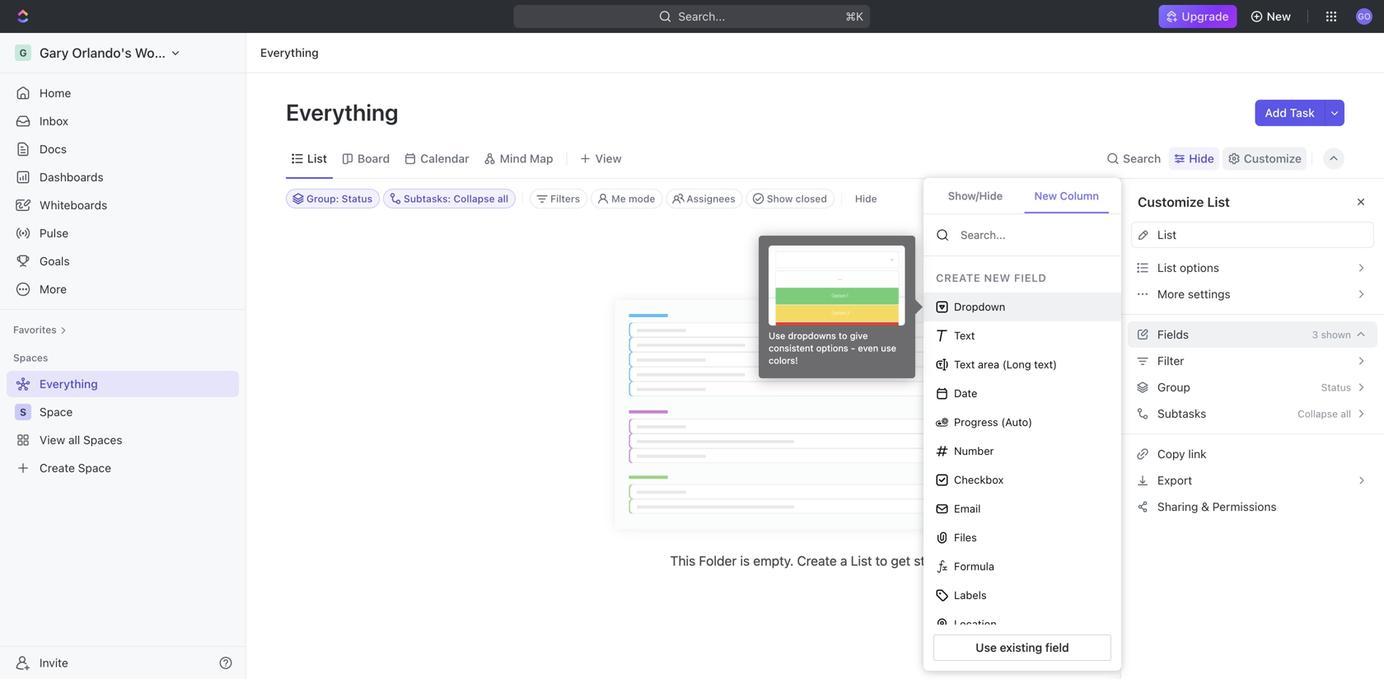 Task type: vqa. For each thing, say whether or not it's contained in the screenshot.
DIALOG
no



Task type: describe. For each thing, give the bounding box(es) containing it.
new for new
[[1268, 9, 1292, 23]]

customize for customize
[[1245, 152, 1302, 165]]

sidebar navigation
[[0, 33, 250, 679]]

⌘k
[[846, 9, 864, 23]]

show/hide button
[[936, 180, 1016, 214]]

new column button
[[1025, 180, 1110, 214]]

subtasks: collapse all
[[404, 193, 509, 204]]

space inside "link"
[[40, 405, 73, 419]]

pulse link
[[7, 220, 239, 246]]

upgrade
[[1182, 9, 1230, 23]]

gary orlando's workspace, , element
[[15, 45, 31, 61]]

everything for everything link inside the tree
[[40, 377, 98, 391]]

export
[[1158, 474, 1193, 487]]

customize list
[[1138, 194, 1231, 210]]

s
[[20, 406, 26, 418]]

all for collapse all
[[1341, 408, 1352, 420]]

view button
[[574, 147, 628, 170]]

goals
[[40, 254, 70, 268]]

even
[[858, 343, 879, 354]]

email
[[955, 503, 981, 515]]

settings
[[1189, 287, 1231, 301]]

filter button
[[1122, 348, 1385, 374]]

options inside button
[[1180, 261, 1220, 274]]

calendar link
[[417, 147, 470, 170]]

more for more settings
[[1158, 287, 1185, 301]]

filters button
[[530, 189, 588, 209]]

hide button
[[1170, 147, 1220, 170]]

text for text
[[955, 329, 976, 342]]

copy link button
[[1132, 441, 1375, 467]]

create inside create space link
[[40, 461, 75, 475]]

date
[[955, 387, 978, 400]]

permissions
[[1213, 500, 1277, 514]]

copy link
[[1158, 447, 1207, 461]]

show closed
[[767, 193, 828, 204]]

this
[[671, 553, 696, 569]]

home
[[40, 86, 71, 100]]

link
[[1189, 447, 1207, 461]]

gary orlando's workspace
[[40, 45, 203, 61]]

spaces inside tree
[[83, 433, 122, 447]]

add task
[[1266, 106, 1316, 120]]

0 horizontal spatial collapse
[[454, 193, 495, 204]]

a
[[841, 553, 848, 569]]

create space link
[[7, 455, 236, 481]]

mind map link
[[497, 147, 554, 170]]

inbox
[[40, 114, 68, 128]]

&
[[1202, 500, 1210, 514]]

me
[[612, 193, 626, 204]]

area
[[978, 358, 1000, 371]]

search button
[[1102, 147, 1167, 170]]

formula
[[955, 560, 995, 573]]

1 vertical spatial collapse
[[1298, 408, 1339, 420]]

text for text area (long text)
[[955, 358, 976, 371]]

collapse all
[[1298, 408, 1352, 420]]

labels
[[955, 589, 987, 602]]

more settings
[[1158, 287, 1231, 301]]

existing
[[1000, 641, 1043, 655]]

list options button
[[1132, 255, 1375, 281]]

text area (long text)
[[955, 358, 1058, 371]]

0 vertical spatial status
[[342, 193, 373, 204]]

empty.
[[754, 553, 794, 569]]

view for view all spaces
[[40, 433, 65, 447]]

list down hide dropdown button
[[1208, 194, 1231, 210]]

give
[[850, 331, 868, 341]]

use for use dropdowns to give consistent options - even use colors!
[[769, 331, 786, 341]]

0 vertical spatial everything link
[[256, 43, 323, 63]]

whiteboards link
[[7, 192, 239, 218]]

more button
[[7, 276, 239, 303]]

home link
[[7, 80, 239, 106]]

options inside use dropdowns to give consistent options - even use colors!
[[817, 343, 849, 354]]

-
[[851, 343, 856, 354]]

docs link
[[7, 136, 239, 162]]

group
[[1158, 380, 1191, 394]]

search...
[[679, 9, 726, 23]]

colors!
[[769, 355, 799, 366]]

group:
[[307, 193, 339, 204]]

list up group:
[[307, 152, 327, 165]]

customize button
[[1223, 147, 1307, 170]]

use dropdowns to give consistent options - even use colors!
[[769, 331, 897, 366]]

new for new column
[[1035, 190, 1058, 202]]

progress
[[955, 416, 999, 428]]

1 horizontal spatial to
[[876, 553, 888, 569]]

map
[[530, 152, 554, 165]]

column
[[1061, 190, 1100, 202]]

progress (auto)
[[955, 416, 1033, 428]]

board link
[[354, 147, 390, 170]]

tab list containing show/hide
[[924, 178, 1122, 214]]

docs
[[40, 142, 67, 156]]

get
[[891, 553, 911, 569]]

filter
[[1158, 354, 1185, 368]]

fields
[[1158, 328, 1190, 341]]

hide inside button
[[856, 193, 878, 204]]



Task type: locate. For each thing, give the bounding box(es) containing it.
text
[[955, 329, 976, 342], [955, 358, 976, 371]]

invite
[[40, 656, 68, 670]]

1 horizontal spatial options
[[1180, 261, 1220, 274]]

show/hide
[[949, 190, 1003, 202]]

files
[[955, 531, 978, 544]]

add task button
[[1256, 100, 1326, 126]]

to
[[839, 331, 848, 341], [876, 553, 888, 569]]

view inside view all spaces link
[[40, 433, 65, 447]]

create space
[[40, 461, 111, 475]]

1 vertical spatial use
[[976, 641, 997, 655]]

2 text from the top
[[955, 358, 976, 371]]

customize inside button
[[1245, 152, 1302, 165]]

use inside use dropdowns to give consistent options - even use colors!
[[769, 331, 786, 341]]

options
[[1180, 261, 1220, 274], [817, 343, 849, 354]]

0 vertical spatial to
[[839, 331, 848, 341]]

0 horizontal spatial view
[[40, 433, 65, 447]]

this folder is empty. create a list to get started.
[[671, 553, 961, 569]]

2 vertical spatial all
[[68, 433, 80, 447]]

1 vertical spatial space
[[78, 461, 111, 475]]

space right s
[[40, 405, 73, 419]]

to left give
[[839, 331, 848, 341]]

1 vertical spatial text
[[955, 358, 976, 371]]

0 horizontal spatial create
[[40, 461, 75, 475]]

0 vertical spatial hide
[[1190, 152, 1215, 165]]

1 horizontal spatial all
[[498, 193, 509, 204]]

spaces up create space link
[[83, 433, 122, 447]]

subtasks
[[1158, 407, 1207, 420]]

filter button
[[1132, 348, 1375, 374]]

collapse up copy link button
[[1298, 408, 1339, 420]]

all inside sidebar navigation
[[68, 433, 80, 447]]

text down dropdown on the top of the page
[[955, 329, 976, 342]]

whiteboards
[[40, 198, 107, 212]]

sharing & permissions
[[1158, 500, 1277, 514]]

1 horizontal spatial collapse
[[1298, 408, 1339, 420]]

new right upgrade
[[1268, 9, 1292, 23]]

0 vertical spatial everything
[[260, 46, 319, 59]]

add
[[1266, 106, 1288, 120]]

view all spaces
[[40, 433, 122, 447]]

create
[[40, 461, 75, 475], [798, 553, 837, 569]]

more inside dropdown button
[[40, 282, 67, 296]]

all down the mind
[[498, 193, 509, 204]]

(auto)
[[1002, 416, 1033, 428]]

favorites button
[[7, 320, 73, 340]]

workspace
[[135, 45, 203, 61]]

everything for top everything link
[[260, 46, 319, 59]]

everything inside tree
[[40, 377, 98, 391]]

assignees
[[687, 193, 736, 204]]

use
[[882, 343, 897, 354]]

0 vertical spatial use
[[769, 331, 786, 341]]

inbox link
[[7, 108, 239, 134]]

1 horizontal spatial hide
[[1190, 152, 1215, 165]]

1 horizontal spatial spaces
[[83, 433, 122, 447]]

use for use existing field
[[976, 641, 997, 655]]

2 vertical spatial everything
[[40, 377, 98, 391]]

spaces down 'favorites'
[[13, 352, 48, 364]]

use down location on the bottom right of the page
[[976, 641, 997, 655]]

new inside button
[[1035, 190, 1058, 202]]

1 vertical spatial to
[[876, 553, 888, 569]]

list
[[307, 152, 327, 165], [1208, 194, 1231, 210], [1158, 228, 1177, 242], [1158, 261, 1177, 274], [851, 553, 873, 569]]

view up the me
[[596, 152, 622, 165]]

view for view
[[596, 152, 622, 165]]

status right group:
[[342, 193, 373, 204]]

to inside use dropdowns to give consistent options - even use colors!
[[839, 331, 848, 341]]

1 vertical spatial all
[[1341, 408, 1352, 420]]

search
[[1124, 152, 1162, 165]]

field
[[1046, 641, 1070, 655]]

sharing & permissions button
[[1132, 494, 1375, 520]]

tree containing everything
[[7, 371, 239, 481]]

space link
[[40, 399, 236, 425]]

pulse
[[40, 226, 69, 240]]

all up the create space
[[68, 433, 80, 447]]

view inside view button
[[596, 152, 622, 165]]

1 horizontal spatial everything link
[[256, 43, 323, 63]]

customize down hide dropdown button
[[1138, 194, 1205, 210]]

dropdown
[[955, 301, 1006, 313]]

new button
[[1244, 3, 1302, 30]]

closed
[[796, 193, 828, 204]]

0 horizontal spatial use
[[769, 331, 786, 341]]

calendar
[[421, 152, 470, 165]]

text left 'area'
[[955, 358, 976, 371]]

hide
[[1190, 152, 1215, 165], [856, 193, 878, 204]]

0 horizontal spatial spaces
[[13, 352, 48, 364]]

board
[[358, 152, 390, 165]]

g
[[19, 47, 27, 59]]

started.
[[915, 553, 961, 569]]

2 horizontal spatial all
[[1341, 408, 1352, 420]]

options left -
[[817, 343, 849, 354]]

0 vertical spatial view
[[596, 152, 622, 165]]

upgrade link
[[1159, 5, 1238, 28]]

is
[[741, 553, 750, 569]]

list right a
[[851, 553, 873, 569]]

all for view all spaces
[[68, 433, 80, 447]]

dashboards
[[40, 170, 104, 184]]

tab list
[[924, 178, 1122, 214]]

list options
[[1158, 261, 1220, 274]]

0 horizontal spatial everything link
[[7, 371, 236, 397]]

1 horizontal spatial create
[[798, 553, 837, 569]]

0 horizontal spatial options
[[817, 343, 849, 354]]

use existing field
[[976, 641, 1070, 655]]

1 horizontal spatial status
[[1322, 382, 1352, 393]]

show closed button
[[747, 189, 835, 209]]

use existing field button
[[934, 635, 1112, 661]]

0 horizontal spatial customize
[[1138, 194, 1205, 210]]

everything link inside tree
[[7, 371, 236, 397]]

1 vertical spatial view
[[40, 433, 65, 447]]

1 horizontal spatial new
[[1268, 9, 1292, 23]]

new inside "button"
[[1268, 9, 1292, 23]]

view all spaces link
[[7, 427, 236, 453]]

1 horizontal spatial space
[[78, 461, 111, 475]]

sharing
[[1158, 500, 1199, 514]]

1 horizontal spatial more
[[1158, 287, 1185, 301]]

dashboards link
[[7, 164, 239, 190]]

hide inside dropdown button
[[1190, 152, 1215, 165]]

0 vertical spatial create
[[40, 461, 75, 475]]

show
[[767, 193, 793, 204]]

1 vertical spatial options
[[817, 343, 849, 354]]

tree inside sidebar navigation
[[7, 371, 239, 481]]

1 vertical spatial spaces
[[83, 433, 122, 447]]

0 horizontal spatial space
[[40, 405, 73, 419]]

0 vertical spatial customize
[[1245, 152, 1302, 165]]

list down customize list in the right of the page
[[1158, 228, 1177, 242]]

hide right "closed"
[[856, 193, 878, 204]]

0 vertical spatial space
[[40, 405, 73, 419]]

dropdowns
[[789, 331, 837, 341]]

go
[[1359, 11, 1372, 21]]

0 horizontal spatial more
[[40, 282, 67, 296]]

1 horizontal spatial customize
[[1245, 152, 1302, 165]]

0 horizontal spatial to
[[839, 331, 848, 341]]

mind map
[[500, 152, 554, 165]]

gary
[[40, 45, 69, 61]]

new left column
[[1035, 190, 1058, 202]]

use
[[769, 331, 786, 341], [976, 641, 997, 655]]

more
[[40, 282, 67, 296], [1158, 287, 1185, 301]]

to left "get" at the bottom
[[876, 553, 888, 569]]

assignees button
[[666, 189, 743, 209]]

(long
[[1003, 358, 1032, 371]]

number
[[955, 445, 995, 457]]

tree
[[7, 371, 239, 481]]

0 horizontal spatial new
[[1035, 190, 1058, 202]]

space down view all spaces
[[78, 461, 111, 475]]

0 vertical spatial new
[[1268, 9, 1292, 23]]

1 horizontal spatial view
[[596, 152, 622, 165]]

more settings button
[[1132, 281, 1375, 307]]

0 vertical spatial all
[[498, 193, 509, 204]]

create left a
[[798, 553, 837, 569]]

orlando's
[[72, 45, 132, 61]]

create down view all spaces
[[40, 461, 75, 475]]

copy
[[1158, 447, 1186, 461]]

customize for customize list
[[1138, 194, 1205, 210]]

list inside button
[[1158, 261, 1177, 274]]

collapse
[[454, 193, 495, 204], [1298, 408, 1339, 420]]

0 horizontal spatial hide
[[856, 193, 878, 204]]

hide up customize list in the right of the page
[[1190, 152, 1215, 165]]

Search tasks... text field
[[1180, 186, 1345, 211]]

1 vertical spatial customize
[[1138, 194, 1205, 210]]

status up collapse all
[[1322, 382, 1352, 393]]

1 horizontal spatial use
[[976, 641, 997, 655]]

more inside 'button'
[[1158, 287, 1185, 301]]

1 vertical spatial everything link
[[7, 371, 236, 397]]

options up more settings
[[1180, 261, 1220, 274]]

list up more settings
[[1158, 261, 1177, 274]]

goals link
[[7, 248, 239, 275]]

Search field
[[960, 228, 1109, 242]]

me mode
[[612, 193, 656, 204]]

1 vertical spatial new
[[1035, 190, 1058, 202]]

1 vertical spatial status
[[1322, 382, 1352, 393]]

view up the create space
[[40, 433, 65, 447]]

0 vertical spatial spaces
[[13, 352, 48, 364]]

1 vertical spatial everything
[[286, 99, 404, 126]]

0 vertical spatial collapse
[[454, 193, 495, 204]]

go button
[[1352, 3, 1378, 30]]

use inside "button"
[[976, 641, 997, 655]]

customize up search tasks... text box at top right
[[1245, 152, 1302, 165]]

1 vertical spatial hide
[[856, 193, 878, 204]]

0 vertical spatial options
[[1180, 261, 1220, 274]]

more for more
[[40, 282, 67, 296]]

1 text from the top
[[955, 329, 976, 342]]

0 horizontal spatial status
[[342, 193, 373, 204]]

0 horizontal spatial all
[[68, 433, 80, 447]]

0 vertical spatial text
[[955, 329, 976, 342]]

use up 'consistent'
[[769, 331, 786, 341]]

mind
[[500, 152, 527, 165]]

more down goals
[[40, 282, 67, 296]]

3
[[1313, 329, 1319, 340]]

space, , element
[[15, 404, 31, 420]]

more down list options
[[1158, 287, 1185, 301]]

1 vertical spatial create
[[798, 553, 837, 569]]

collapse right subtasks:
[[454, 193, 495, 204]]

all down shown
[[1341, 408, 1352, 420]]

3 shown
[[1313, 329, 1352, 340]]



